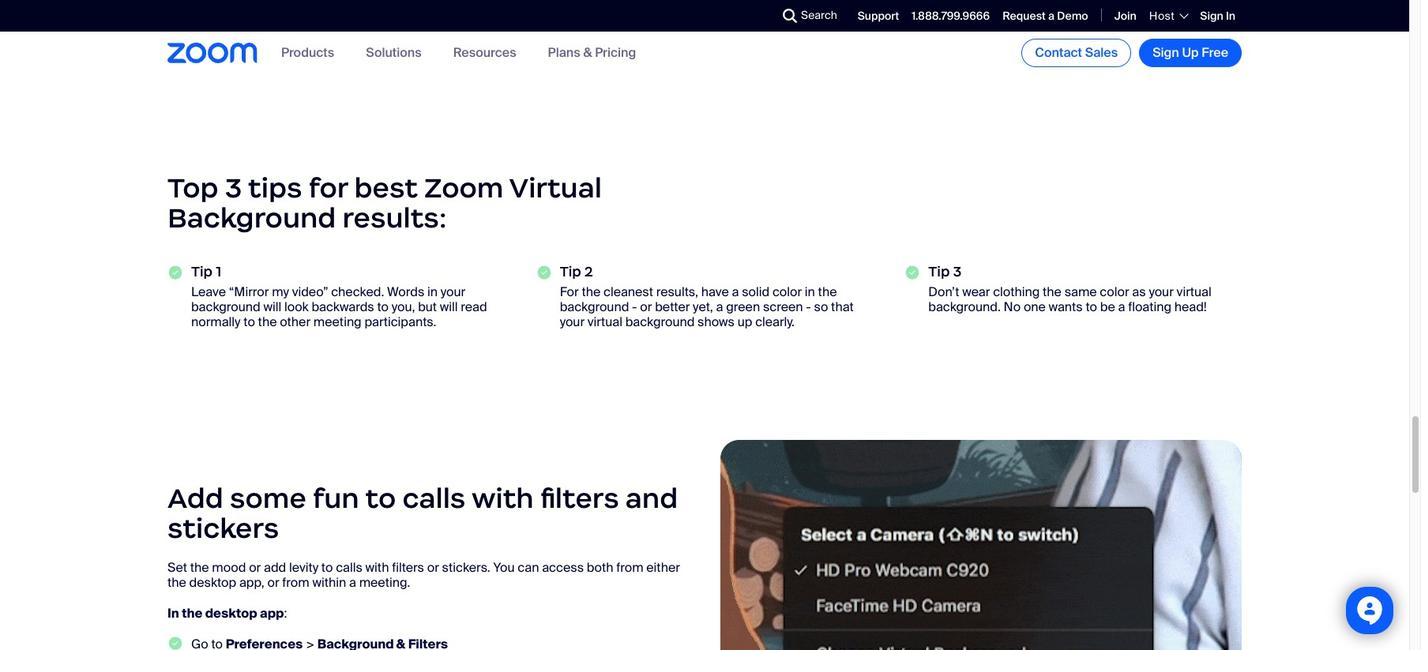 Task type: describe. For each thing, give the bounding box(es) containing it.
checked.
[[331, 283, 384, 300]]

my
[[272, 283, 289, 300]]

better
[[655, 299, 690, 315]]

either
[[647, 559, 680, 576]]

up
[[738, 314, 753, 330]]

up
[[1182, 44, 1199, 61]]

support
[[858, 9, 899, 23]]

that
[[831, 299, 854, 315]]

tip for tip 2
[[560, 264, 581, 281]]

your for tip 1
[[441, 283, 466, 300]]

request
[[1003, 9, 1046, 23]]

&
[[583, 45, 592, 61]]

participants.
[[365, 314, 437, 330]]

1 - from the left
[[632, 299, 637, 315]]

yet,
[[693, 299, 713, 315]]

or left add
[[249, 559, 261, 576]]

1.888.799.9666
[[912, 9, 990, 23]]

zoom logo image
[[168, 43, 258, 63]]

color inside tip 3 don't wear clothing the same color as your virtual background. no one wants to be a floating head!
[[1100, 283, 1130, 300]]

have
[[701, 283, 729, 300]]

tips
[[248, 170, 302, 205]]

levity
[[289, 559, 319, 576]]

results,
[[656, 283, 699, 300]]

1 vertical spatial desktop
[[205, 605, 257, 622]]

some
[[230, 481, 306, 516]]

clearly.
[[756, 314, 795, 330]]

gif image
[[721, 440, 1242, 650]]

filters inside set the mood or add levity to calls with filters or stickers. you can access both from either the desktop app, or from within a meeting.
[[392, 559, 424, 576]]

1.888.799.9666 link
[[912, 9, 990, 23]]

app
[[260, 605, 284, 622]]

add
[[168, 481, 223, 516]]

wants
[[1049, 299, 1083, 315]]

solutions button
[[366, 45, 422, 61]]

for
[[309, 170, 348, 205]]

and
[[626, 481, 678, 516]]

green
[[726, 299, 760, 315]]

don't
[[929, 283, 960, 300]]

wear
[[963, 283, 990, 300]]

set the mood or add levity to calls with filters or stickers. you can access both from either the desktop app, or from within a meeting.
[[168, 559, 680, 591]]

to inside tip 3 don't wear clothing the same color as your virtual background. no one wants to be a floating head!
[[1086, 299, 1098, 315]]

so
[[814, 299, 828, 315]]

2
[[585, 264, 593, 281]]

the right the screen
[[818, 283, 837, 300]]

in inside "tip 1 leave "mirror my video" checked. words in your background will look backwards to you, but will read normally to the other meeting participants."
[[428, 283, 438, 300]]

you
[[494, 559, 515, 576]]

host
[[1150, 9, 1175, 23]]

add
[[264, 559, 286, 576]]

top 3 tips for best zoom virtual background results:
[[168, 170, 602, 236]]

to inside add some fun to calls with filters and stickers
[[365, 481, 396, 516]]

tip for tip 3
[[929, 264, 950, 281]]

1 vertical spatial in
[[168, 605, 179, 622]]

for
[[560, 283, 579, 300]]

0 horizontal spatial from
[[282, 574, 309, 591]]

sales
[[1085, 44, 1118, 61]]

add some fun to calls with filters and stickers
[[168, 481, 678, 546]]

to left you,
[[377, 299, 389, 315]]

2 will from the left
[[440, 299, 458, 315]]

join link
[[1115, 9, 1137, 23]]

1
[[216, 264, 221, 281]]

3 for tips
[[225, 170, 242, 205]]

stickers.
[[442, 559, 491, 576]]

top
[[168, 170, 218, 205]]

background down 2
[[560, 299, 629, 315]]

one
[[1024, 299, 1046, 315]]

sign in link
[[1201, 9, 1236, 23]]

a inside set the mood or add levity to calls with filters or stickers. you can access both from either the desktop app, or from within a meeting.
[[349, 574, 356, 591]]

request a demo
[[1003, 9, 1089, 23]]

or inside tip 2 for the cleanest results, have a solid color in the background - or better yet, a green screen - so that your virtual background shows up clearly.
[[640, 299, 652, 315]]

sign for sign in
[[1201, 9, 1224, 23]]

background inside "tip 1 leave "mirror my video" checked. words in your background will look backwards to you, but will read normally to the other meeting participants."
[[191, 299, 260, 315]]

sign up free link
[[1140, 39, 1242, 67]]

meeting
[[314, 314, 362, 330]]

tip for tip 1
[[191, 264, 213, 281]]

or right app,
[[267, 574, 279, 591]]

contact
[[1035, 44, 1083, 61]]

host button
[[1150, 9, 1188, 23]]

video"
[[292, 283, 328, 300]]

in inside tip 2 for the cleanest results, have a solid color in the background - or better yet, a green screen - so that your virtual background shows up clearly.
[[805, 283, 815, 300]]

sign up free
[[1153, 44, 1229, 61]]

join
[[1115, 9, 1137, 23]]

other
[[280, 314, 311, 330]]

request a demo link
[[1003, 9, 1089, 23]]

1 horizontal spatial from
[[617, 559, 644, 576]]

look
[[284, 299, 309, 315]]

the down set
[[182, 605, 203, 622]]

"mirror
[[229, 283, 269, 300]]



Task type: vqa. For each thing, say whether or not it's contained in the screenshot.
Online
no



Task type: locate. For each thing, give the bounding box(es) containing it.
search image
[[783, 9, 797, 23], [783, 9, 797, 23]]

a right within
[[349, 574, 356, 591]]

3 for don't
[[953, 264, 962, 281]]

0 vertical spatial calls
[[403, 481, 466, 516]]

in the desktop app :
[[168, 605, 287, 622]]

will
[[263, 299, 281, 315], [440, 299, 458, 315]]

0 horizontal spatial color
[[773, 283, 802, 300]]

1 horizontal spatial with
[[472, 481, 534, 516]]

tip left 2
[[560, 264, 581, 281]]

- left better
[[632, 299, 637, 315]]

3 up don't
[[953, 264, 962, 281]]

tip left the 1
[[191, 264, 213, 281]]

sign for sign up free
[[1153, 44, 1180, 61]]

background down results,
[[626, 314, 695, 330]]

or left stickers.
[[427, 559, 439, 576]]

no
[[1004, 299, 1021, 315]]

tip 2 for the cleanest results, have a solid color in the background - or better yet, a green screen - so that your virtual background shows up clearly.
[[560, 264, 854, 330]]

desktop inside set the mood or add levity to calls with filters or stickers. you can access both from either the desktop app, or from within a meeting.
[[189, 574, 236, 591]]

demo
[[1057, 9, 1089, 23]]

2 horizontal spatial tip
[[929, 264, 950, 281]]

0 horizontal spatial sign
[[1153, 44, 1180, 61]]

3
[[225, 170, 242, 205], [953, 264, 962, 281]]

meeting.
[[359, 574, 410, 591]]

0 horizontal spatial in
[[428, 283, 438, 300]]

desktop up in the desktop app :
[[189, 574, 236, 591]]

in up free
[[1226, 9, 1236, 23]]

1 horizontal spatial -
[[806, 299, 811, 315]]

2 tip from the left
[[560, 264, 581, 281]]

your right as
[[1149, 283, 1174, 300]]

plans & pricing link
[[548, 45, 636, 61]]

tip inside tip 2 for the cleanest results, have a solid color in the background - or better yet, a green screen - so that your virtual background shows up clearly.
[[560, 264, 581, 281]]

1 will from the left
[[263, 299, 281, 315]]

the down 2
[[582, 283, 601, 300]]

contact sales
[[1035, 44, 1118, 61]]

0 horizontal spatial calls
[[336, 559, 363, 576]]

with up you
[[472, 481, 534, 516]]

from
[[617, 559, 644, 576], [282, 574, 309, 591]]

3 inside top 3 tips for best zoom virtual background results:
[[225, 170, 242, 205]]

1 horizontal spatial tip
[[560, 264, 581, 281]]

1 vertical spatial with
[[366, 559, 389, 576]]

read
[[461, 299, 487, 315]]

sign in
[[1201, 9, 1236, 23]]

filters up access
[[540, 481, 619, 516]]

1 horizontal spatial in
[[1226, 9, 1236, 23]]

tip 3 don't wear clothing the same color as your virtual background. no one wants to be a floating head!
[[929, 264, 1212, 315]]

1 horizontal spatial your
[[560, 314, 585, 330]]

0 horizontal spatial filters
[[392, 559, 424, 576]]

stickers
[[168, 511, 279, 546]]

1 horizontal spatial in
[[805, 283, 815, 300]]

3 right top
[[225, 170, 242, 205]]

the left mood
[[168, 574, 186, 591]]

2 color from the left
[[1100, 283, 1130, 300]]

0 horizontal spatial in
[[168, 605, 179, 622]]

the inside tip 3 don't wear clothing the same color as your virtual background. no one wants to be a floating head!
[[1043, 283, 1062, 300]]

your
[[441, 283, 466, 300], [1149, 283, 1174, 300], [560, 314, 585, 330]]

virtual right floating
[[1177, 283, 1212, 300]]

tip inside "tip 1 leave "mirror my video" checked. words in your background will look backwards to you, but will read normally to the other meeting participants."
[[191, 264, 213, 281]]

head!
[[1175, 299, 1207, 315]]

with inside add some fun to calls with filters and stickers
[[472, 481, 534, 516]]

will right but at the top of page
[[440, 299, 458, 315]]

fun
[[313, 481, 359, 516]]

words
[[387, 283, 425, 300]]

free
[[1202, 44, 1229, 61]]

to right levity
[[321, 559, 333, 576]]

with right within
[[366, 559, 389, 576]]

:
[[284, 605, 287, 622]]

best
[[354, 170, 418, 205]]

to right fun
[[365, 481, 396, 516]]

your inside tip 2 for the cleanest results, have a solid color in the background - or better yet, a green screen - so that your virtual background shows up clearly.
[[560, 314, 585, 330]]

support link
[[858, 9, 899, 23]]

0 horizontal spatial with
[[366, 559, 389, 576]]

0 horizontal spatial virtual
[[588, 314, 623, 330]]

0 horizontal spatial -
[[632, 299, 637, 315]]

in
[[1226, 9, 1236, 23], [168, 605, 179, 622]]

normally
[[191, 314, 241, 330]]

virtual inside tip 2 for the cleanest results, have a solid color in the background - or better yet, a green screen - so that your virtual background shows up clearly.
[[588, 314, 623, 330]]

access
[[542, 559, 584, 576]]

to left be
[[1086, 299, 1098, 315]]

a right be
[[1118, 299, 1126, 315]]

zoom
[[424, 170, 504, 205]]

in right the screen
[[805, 283, 815, 300]]

calls up stickers.
[[403, 481, 466, 516]]

1 horizontal spatial sign
[[1201, 9, 1224, 23]]

1 horizontal spatial calls
[[403, 481, 466, 516]]

a left demo
[[1049, 9, 1055, 23]]

1 vertical spatial virtual
[[588, 314, 623, 330]]

mood
[[212, 559, 246, 576]]

calls
[[403, 481, 466, 516], [336, 559, 363, 576]]

your inside tip 3 don't wear clothing the same color as your virtual background. no one wants to be a floating head!
[[1149, 283, 1174, 300]]

shows
[[698, 314, 735, 330]]

color left as
[[1100, 283, 1130, 300]]

-
[[632, 299, 637, 315], [806, 299, 811, 315]]

leave
[[191, 283, 226, 300]]

backwards
[[312, 299, 374, 315]]

virtual inside tip 3 don't wear clothing the same color as your virtual background. no one wants to be a floating head!
[[1177, 283, 1212, 300]]

2 - from the left
[[806, 299, 811, 315]]

background down the 1
[[191, 299, 260, 315]]

1 horizontal spatial filters
[[540, 481, 619, 516]]

resources
[[453, 45, 516, 61]]

with
[[472, 481, 534, 516], [366, 559, 389, 576]]

0 horizontal spatial will
[[263, 299, 281, 315]]

1 horizontal spatial virtual
[[1177, 283, 1212, 300]]

your for tip 3
[[1149, 283, 1174, 300]]

to down the "mirror at the top left
[[244, 314, 255, 330]]

0 vertical spatial in
[[1226, 9, 1236, 23]]

to inside set the mood or add levity to calls with filters or stickers. you can access both from either the desktop app, or from within a meeting.
[[321, 559, 333, 576]]

as
[[1133, 283, 1146, 300]]

0 vertical spatial 3
[[225, 170, 242, 205]]

from up :
[[282, 574, 309, 591]]

calls right levity
[[336, 559, 363, 576]]

sign left up
[[1153, 44, 1180, 61]]

with inside set the mood or add levity to calls with filters or stickers. you can access both from either the desktop app, or from within a meeting.
[[366, 559, 389, 576]]

color right solid
[[773, 283, 802, 300]]

1 vertical spatial filters
[[392, 559, 424, 576]]

- left so
[[806, 299, 811, 315]]

0 vertical spatial virtual
[[1177, 283, 1212, 300]]

filters down add some fun to calls with filters and stickers
[[392, 559, 424, 576]]

1 vertical spatial calls
[[336, 559, 363, 576]]

tip inside tip 3 don't wear clothing the same color as your virtual background. no one wants to be a floating head!
[[929, 264, 950, 281]]

0 horizontal spatial 3
[[225, 170, 242, 205]]

0 vertical spatial filters
[[540, 481, 619, 516]]

virtual down cleanest at the left of the page
[[588, 314, 623, 330]]

background.
[[929, 299, 1001, 315]]

1 in from the left
[[428, 283, 438, 300]]

a left solid
[[732, 283, 739, 300]]

background
[[191, 299, 260, 315], [560, 299, 629, 315], [626, 314, 695, 330]]

color inside tip 2 for the cleanest results, have a solid color in the background - or better yet, a green screen - so that your virtual background shows up clearly.
[[773, 283, 802, 300]]

calls inside add some fun to calls with filters and stickers
[[403, 481, 466, 516]]

the left other
[[258, 314, 277, 330]]

your inside "tip 1 leave "mirror my video" checked. words in your background will look backwards to you, but will read normally to the other meeting participants."
[[441, 283, 466, 300]]

solutions
[[366, 45, 422, 61]]

background
[[168, 201, 336, 236]]

0 horizontal spatial your
[[441, 283, 466, 300]]

be
[[1101, 299, 1116, 315]]

filters
[[540, 481, 619, 516], [392, 559, 424, 576]]

desktop down app,
[[205, 605, 257, 622]]

in down set
[[168, 605, 179, 622]]

1 vertical spatial 3
[[953, 264, 962, 281]]

0 vertical spatial sign
[[1201, 9, 1224, 23]]

but
[[418, 299, 437, 315]]

will left look
[[263, 299, 281, 315]]

search
[[801, 8, 837, 22]]

the
[[582, 283, 601, 300], [818, 283, 837, 300], [1043, 283, 1062, 300], [258, 314, 277, 330], [190, 559, 209, 576], [168, 574, 186, 591], [182, 605, 203, 622]]

2 in from the left
[[805, 283, 815, 300]]

filters inside add some fun to calls with filters and stickers
[[540, 481, 619, 516]]

3 tip from the left
[[929, 264, 950, 281]]

2 horizontal spatial your
[[1149, 283, 1174, 300]]

set
[[168, 559, 187, 576]]

both
[[587, 559, 614, 576]]

0 vertical spatial with
[[472, 481, 534, 516]]

solid
[[742, 283, 770, 300]]

can
[[518, 559, 539, 576]]

floating
[[1129, 299, 1172, 315]]

the right set
[[190, 559, 209, 576]]

calls inside set the mood or add levity to calls with filters or stickers. you can access both from either the desktop app, or from within a meeting.
[[336, 559, 363, 576]]

clothing
[[993, 283, 1040, 300]]

or
[[640, 299, 652, 315], [249, 559, 261, 576], [427, 559, 439, 576], [267, 574, 279, 591]]

1 vertical spatial sign
[[1153, 44, 1180, 61]]

1 color from the left
[[773, 283, 802, 300]]

your right but at the top of page
[[441, 283, 466, 300]]

within
[[312, 574, 346, 591]]

a inside tip 3 don't wear clothing the same color as your virtual background. no one wants to be a floating head!
[[1118, 299, 1126, 315]]

in
[[428, 283, 438, 300], [805, 283, 815, 300]]

plans
[[548, 45, 581, 61]]

plans & pricing
[[548, 45, 636, 61]]

1 horizontal spatial color
[[1100, 283, 1130, 300]]

cleanest
[[604, 283, 653, 300]]

products
[[281, 45, 334, 61]]

same
[[1065, 283, 1097, 300]]

or left better
[[640, 299, 652, 315]]

the left same in the right top of the page
[[1043, 283, 1062, 300]]

virtual
[[509, 170, 602, 205]]

a right yet,
[[716, 299, 723, 315]]

in right words
[[428, 283, 438, 300]]

1 horizontal spatial will
[[440, 299, 458, 315]]

0 horizontal spatial tip
[[191, 264, 213, 281]]

pricing
[[595, 45, 636, 61]]

1 tip from the left
[[191, 264, 213, 281]]

app,
[[239, 574, 265, 591]]

sign up free
[[1201, 9, 1224, 23]]

the inside "tip 1 leave "mirror my video" checked. words in your background will look backwards to you, but will read normally to the other meeting participants."
[[258, 314, 277, 330]]

your down for
[[560, 314, 585, 330]]

1 horizontal spatial 3
[[953, 264, 962, 281]]

0 vertical spatial desktop
[[189, 574, 236, 591]]

tip 1 leave "mirror my video" checked. words in your background will look backwards to you, but will read normally to the other meeting participants.
[[191, 264, 487, 330]]

products button
[[281, 45, 334, 61]]

None search field
[[725, 3, 787, 28]]

from right both
[[617, 559, 644, 576]]

tip up don't
[[929, 264, 950, 281]]

3 inside tip 3 don't wear clothing the same color as your virtual background. no one wants to be a floating head!
[[953, 264, 962, 281]]



